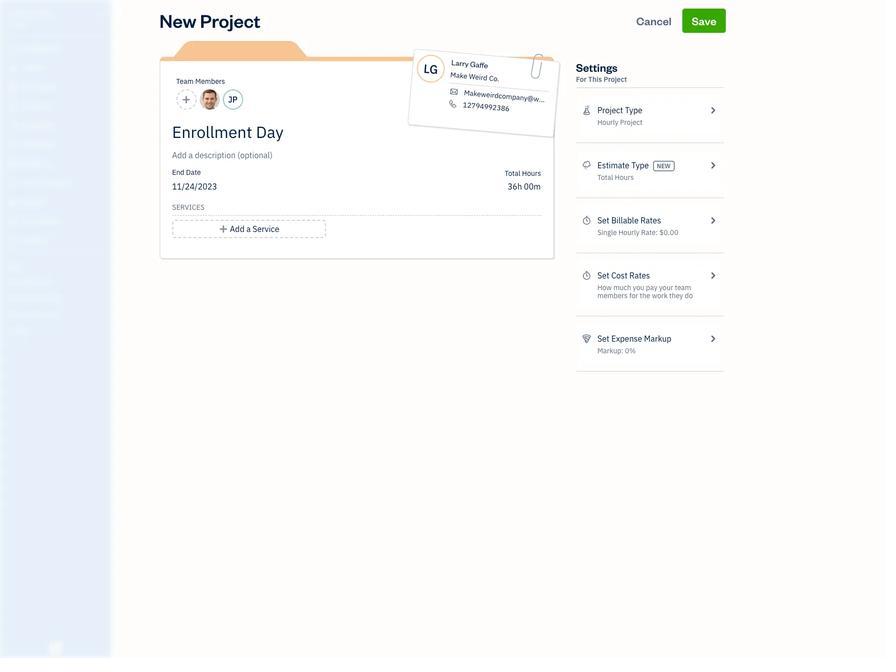 Task type: vqa. For each thing, say whether or not it's contained in the screenshot.


Task type: describe. For each thing, give the bounding box(es) containing it.
for
[[630, 291, 639, 300]]

pay
[[646, 283, 658, 292]]

set cost rates
[[598, 271, 650, 281]]

chevronright image for project type
[[709, 104, 718, 116]]

settings for this project
[[576, 60, 627, 84]]

jp
[[228, 95, 238, 105]]

estimate image
[[7, 82, 19, 93]]

cost
[[612, 271, 628, 281]]

save button
[[683, 9, 726, 33]]

12794992386
[[463, 100, 510, 113]]

larry
[[451, 58, 469, 69]]

envelope image
[[449, 87, 459, 96]]

add a service button
[[172, 220, 326, 238]]

your
[[659, 283, 674, 292]]

team
[[675, 283, 692, 292]]

type for estimate type
[[632, 160, 649, 170]]

estimates image
[[582, 159, 592, 171]]

save
[[692, 14, 717, 28]]

for
[[576, 75, 587, 84]]

single hourly rate : $0.00
[[598, 228, 679, 237]]

0 horizontal spatial total hours
[[505, 169, 541, 178]]

bank connections image
[[8, 311, 108, 319]]

turtle
[[8, 9, 37, 19]]

End date in  format text field
[[172, 182, 295, 192]]

members
[[195, 77, 225, 86]]

expense image
[[7, 140, 19, 150]]

markup
[[644, 334, 672, 344]]

add
[[230, 224, 245, 234]]

rates for set cost rates
[[630, 271, 650, 281]]

add team member image
[[182, 94, 191, 106]]

projects image
[[582, 104, 592, 116]]

hourly project
[[598, 118, 643, 127]]

1 horizontal spatial total
[[598, 173, 614, 182]]

payment image
[[7, 121, 19, 131]]

work
[[652, 291, 668, 300]]

project type
[[598, 105, 643, 115]]

:
[[656, 228, 658, 237]]

0 vertical spatial hourly
[[598, 118, 619, 127]]

new project
[[160, 9, 261, 32]]

new
[[657, 162, 671, 170]]

timer image
[[7, 179, 19, 189]]

gaffe
[[470, 59, 488, 70]]

money image
[[7, 198, 19, 208]]

markup: 0%
[[598, 346, 636, 356]]

new
[[160, 9, 197, 32]]

freshbooks image
[[48, 642, 64, 654]]

project inside settings for this project
[[604, 75, 627, 84]]

client image
[[7, 63, 19, 73]]

invoice image
[[7, 102, 19, 112]]

set for set billable rates
[[598, 215, 610, 226]]

type for project type
[[625, 105, 643, 115]]

they
[[670, 291, 684, 300]]

main element
[[0, 0, 137, 658]]

Project Name text field
[[172, 122, 450, 142]]

plus image
[[219, 223, 228, 235]]

team
[[176, 77, 194, 86]]

team members image
[[8, 278, 108, 286]]

inc
[[39, 9, 53, 19]]

do
[[685, 291, 693, 300]]

0 horizontal spatial total
[[505, 169, 521, 178]]

expense
[[612, 334, 643, 344]]

this
[[589, 75, 602, 84]]

1 horizontal spatial total hours
[[598, 173, 634, 182]]

markup:
[[598, 346, 624, 356]]



Task type: locate. For each thing, give the bounding box(es) containing it.
timetracking image
[[582, 270, 592, 282]]

1 vertical spatial hourly
[[619, 228, 640, 237]]

expenses image
[[582, 333, 592, 345]]

set
[[598, 215, 610, 226], [598, 271, 610, 281], [598, 334, 610, 344]]

services
[[172, 203, 205, 212]]

phone image
[[448, 99, 458, 108]]

chevronright image for set billable rates
[[709, 214, 718, 227]]

estimate type
[[598, 160, 649, 170]]

set up how
[[598, 271, 610, 281]]

2 vertical spatial chevronright image
[[709, 333, 718, 345]]

1 vertical spatial type
[[632, 160, 649, 170]]

rate
[[642, 228, 656, 237]]

lg
[[423, 60, 439, 77]]

items and services image
[[8, 294, 108, 302]]

timetracking image
[[582, 214, 592, 227]]

owner
[[8, 20, 27, 28]]

chevronright image
[[709, 104, 718, 116], [709, 214, 718, 227], [709, 333, 718, 345]]

total hours down estimate
[[598, 173, 634, 182]]

0 vertical spatial set
[[598, 215, 610, 226]]

set billable rates
[[598, 215, 662, 226]]

weird
[[469, 72, 488, 83]]

2 chevronright image from the top
[[709, 214, 718, 227]]

report image
[[7, 236, 19, 246]]

1 vertical spatial rates
[[630, 271, 650, 281]]

makeweirdcompany@weird.co
[[464, 88, 561, 106]]

add a service
[[230, 224, 279, 234]]

1 vertical spatial chevronright image
[[709, 214, 718, 227]]

rates up 'rate'
[[641, 215, 662, 226]]

hours down estimate type
[[615, 173, 634, 182]]

end date
[[172, 168, 201, 177]]

total down estimate
[[598, 173, 614, 182]]

how much you pay your team members for the work they do
[[598, 283, 693, 300]]

2 set from the top
[[598, 271, 610, 281]]

cancel
[[637, 14, 672, 28]]

settings image
[[8, 327, 108, 335]]

set for set expense markup
[[598, 334, 610, 344]]

end
[[172, 168, 184, 177]]

total
[[505, 169, 521, 178], [598, 173, 614, 182]]

1 vertical spatial set
[[598, 271, 610, 281]]

0 vertical spatial type
[[625, 105, 643, 115]]

a
[[247, 224, 251, 234]]

estimate
[[598, 160, 630, 170]]

apps image
[[8, 262, 108, 270]]

the
[[640, 291, 651, 300]]

dashboard image
[[7, 44, 19, 54]]

hours up "hourly budget" text field
[[522, 169, 541, 178]]

hourly down project type at the top
[[598, 118, 619, 127]]

type left new
[[632, 160, 649, 170]]

much
[[614, 283, 632, 292]]

make
[[450, 70, 468, 81]]

turtle inc owner
[[8, 9, 53, 28]]

date
[[186, 168, 201, 177]]

project image
[[7, 159, 19, 169]]

Project Description text field
[[172, 149, 450, 161]]

0 vertical spatial chevronright image
[[709, 104, 718, 116]]

Hourly Budget text field
[[508, 182, 541, 192]]

larry gaffe make weird co.
[[450, 58, 500, 84]]

2 chevronright image from the top
[[709, 270, 718, 282]]

hourly
[[598, 118, 619, 127], [619, 228, 640, 237]]

project
[[200, 9, 261, 32], [604, 75, 627, 84], [598, 105, 623, 115], [620, 118, 643, 127]]

1 set from the top
[[598, 215, 610, 226]]

chevronright image for set expense markup
[[709, 333, 718, 345]]

0 horizontal spatial hours
[[522, 169, 541, 178]]

cancel button
[[627, 9, 681, 33]]

3 set from the top
[[598, 334, 610, 344]]

hourly down set billable rates
[[619, 228, 640, 237]]

2 vertical spatial set
[[598, 334, 610, 344]]

rates up you
[[630, 271, 650, 281]]

set for set cost rates
[[598, 271, 610, 281]]

co.
[[489, 74, 500, 84]]

set up "markup:"
[[598, 334, 610, 344]]

members
[[598, 291, 628, 300]]

1 horizontal spatial hours
[[615, 173, 634, 182]]

settings
[[576, 60, 618, 74]]

single
[[598, 228, 617, 237]]

0 vertical spatial rates
[[641, 215, 662, 226]]

1 chevronright image from the top
[[709, 159, 718, 171]]

set expense markup
[[598, 334, 672, 344]]

team members
[[176, 77, 225, 86]]

chart image
[[7, 217, 19, 227]]

total hours
[[505, 169, 541, 178], [598, 173, 634, 182]]

service
[[253, 224, 279, 234]]

how
[[598, 283, 612, 292]]

type up hourly project
[[625, 105, 643, 115]]

rates
[[641, 215, 662, 226], [630, 271, 650, 281]]

total hours up "hourly budget" text field
[[505, 169, 541, 178]]

chevronright image for set cost rates
[[709, 270, 718, 282]]

set up the single
[[598, 215, 610, 226]]

$0.00
[[660, 228, 679, 237]]

billable
[[612, 215, 639, 226]]

1 vertical spatial chevronright image
[[709, 270, 718, 282]]

3 chevronright image from the top
[[709, 333, 718, 345]]

chevronright image
[[709, 159, 718, 171], [709, 270, 718, 282]]

hours
[[522, 169, 541, 178], [615, 173, 634, 182]]

rates for set billable rates
[[641, 215, 662, 226]]

chevronright image for estimate type
[[709, 159, 718, 171]]

0%
[[625, 346, 636, 356]]

you
[[633, 283, 645, 292]]

total up "hourly budget" text field
[[505, 169, 521, 178]]

0 vertical spatial chevronright image
[[709, 159, 718, 171]]

1 chevronright image from the top
[[709, 104, 718, 116]]

type
[[625, 105, 643, 115], [632, 160, 649, 170]]



